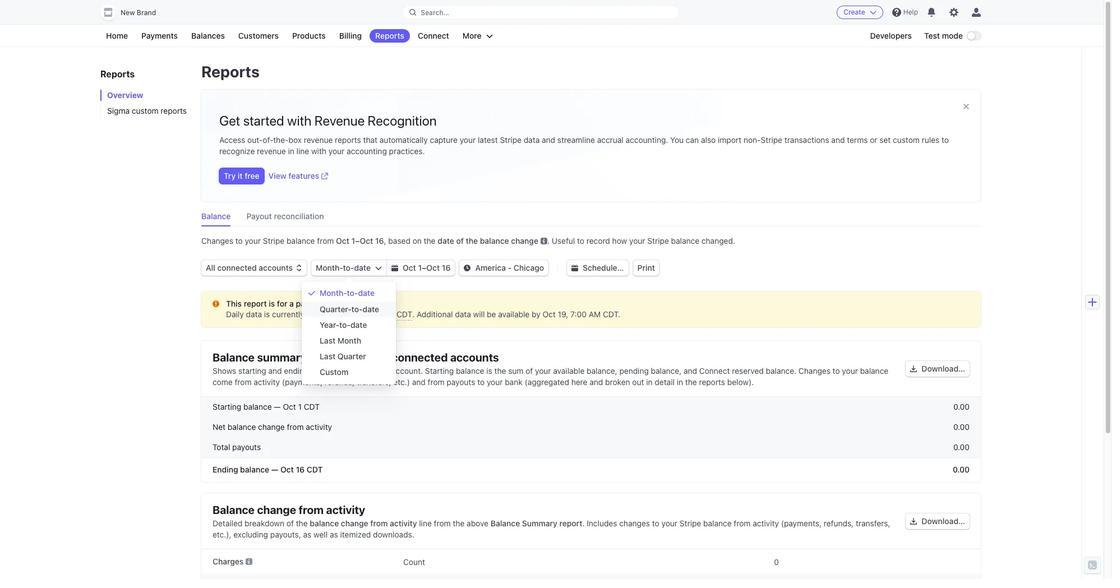 Task type: describe. For each thing, give the bounding box(es) containing it.
your inside . includes changes to your stripe balance from activity (payments, refunds, transfers, etc.), excluding payouts, as well as itemized downloads.
[[662, 519, 678, 529]]

date of the balance change
[[438, 236, 539, 246]]

will
[[473, 310, 485, 319]]

daily
[[226, 310, 244, 319]]

is inside balance summary — totalled over connected accounts shows starting and ending balance in your stripe account. starting balance is the sum of your available balance, pending balance, and connect reserved balance. changes to your balance come from activity (payments, refunds, transfers, etc.) and from payouts to your bank (aggregated here and broken out in detail in the reports below).
[[487, 367, 493, 376]]

— for 16
[[271, 465, 278, 475]]

16 left based
[[376, 236, 384, 246]]

month.
[[322, 299, 348, 309]]

test mode
[[925, 31, 964, 40]]

to down the balance link
[[236, 236, 243, 246]]

0 vertical spatial revenue
[[304, 135, 333, 145]]

recognize
[[219, 146, 255, 156]]

1 vertical spatial –
[[422, 263, 427, 273]]

to- inside quarter-to-date button
[[352, 305, 363, 314]]

oct 1 – oct 16
[[403, 263, 451, 273]]

balance.
[[766, 367, 797, 376]]

changes inside balance summary — totalled over connected accounts shows starting and ending balance in your stripe account. starting balance is the sum of your available balance, pending balance, and connect reserved balance. changes to your balance come from activity (payments, refunds, transfers, etc.) and from payouts to your bank (aggregated here and broken out in detail in the reports below).
[[799, 367, 831, 376]]

download… for balance summary — totalled over connected accounts
[[922, 364, 966, 374]]

itemized
[[340, 530, 371, 540]]

0 horizontal spatial –
[[355, 236, 360, 246]]

payouts inside row
[[232, 443, 261, 452]]

developers link
[[865, 29, 918, 43]]

Search… search field
[[403, 5, 679, 19]]

reserved
[[733, 367, 764, 376]]

out-
[[248, 135, 263, 145]]

pending
[[620, 367, 649, 376]]

the right on
[[424, 236, 436, 246]]

help
[[904, 8, 919, 16]]

to right balance.
[[833, 367, 841, 376]]

sigma custom reports link
[[100, 106, 190, 117]]

of inside balance summary — totalled over connected accounts shows starting and ending balance in your stripe account. starting balance is the sum of your available balance, pending balance, and connect reserved balance. changes to your balance come from activity (payments, refunds, transfers, etc.) and from payouts to your bank (aggregated here and broken out in detail in the reports below).
[[526, 367, 533, 376]]

in right detail
[[677, 378, 684, 387]]

print
[[638, 263, 656, 273]]

features
[[289, 171, 319, 181]]

revenue
[[315, 113, 365, 129]]

sigma
[[107, 106, 130, 116]]

data inside 'access out-of-the-box revenue reports that automatically capture your latest stripe data and streamline accrual accounting. you can also import non-stripe transactions and terms or set custom rules to recognize revenue in line with your accounting practices.'
[[524, 135, 540, 145]]

changed.
[[702, 236, 736, 246]]

stripe inside . includes changes to your stripe balance from activity (payments, refunds, transfers, etc.), excluding payouts, as well as itemized downloads.
[[680, 519, 702, 529]]

balances
[[191, 31, 225, 40]]

refunds, inside balance summary — totalled over connected accounts shows starting and ending balance in your stripe account. starting balance is the sum of your available balance, pending balance, and connect reserved balance. changes to your balance come from activity (payments, refunds, transfers, etc.) and from payouts to your bank (aggregated here and broken out in detail in the reports below).
[[325, 378, 355, 387]]

0 vertical spatial reports
[[161, 106, 187, 116]]

oct right by
[[543, 310, 556, 319]]

1 vertical spatial starting
[[213, 402, 241, 412]]

line inside 'access out-of-the-box revenue reports that automatically capture your latest stripe data and streamline accrual accounting. you can also import non-stripe transactions and terms or set custom rules to recognize revenue in line with your accounting practices.'
[[297, 146, 309, 156]]

reports link
[[370, 29, 410, 43]]

0 cell
[[594, 555, 780, 570]]

0 vertical spatial with
[[287, 113, 312, 129]]

overview
[[107, 90, 143, 100]]

payouts inside balance summary — totalled over connected accounts shows starting and ending balance in your stripe account. starting balance is the sum of your available balance, pending balance, and connect reserved balance. changes to your balance come from activity (payments, refunds, transfers, etc.) and from payouts to your bank (aggregated here and broken out in detail in the reports below).
[[447, 378, 476, 387]]

1 balance, from the left
[[587, 367, 618, 376]]

home
[[106, 31, 128, 40]]

download… for balance change from activity
[[922, 517, 966, 526]]

try it free
[[224, 171, 260, 181]]

to inside 'access out-of-the-box revenue reports that automatically capture your latest stripe data and streamline accrual accounting. you can also import non-stripe transactions and terms or set custom rules to recognize revenue in line with your accounting practices.'
[[942, 135, 950, 145]]

1 vertical spatial line
[[419, 519, 432, 529]]

1 horizontal spatial 1
[[352, 236, 355, 246]]

the down balance change from activity
[[296, 519, 308, 529]]

schedule… button
[[567, 260, 629, 276]]

in inside 'access out-of-the-box revenue reports that automatically capture your latest stripe data and streamline accrual accounting. you can also import non-stripe transactions and terms or set custom rules to recognize revenue in line with your accounting practices.'
[[288, 146, 295, 156]]

get
[[219, 113, 240, 129]]

stripe up print
[[648, 236, 669, 246]]

available inside balance summary — totalled over connected accounts shows starting and ending balance in your stripe account. starting balance is the sum of your available balance, pending balance, and connect reserved balance. changes to your balance come from activity (payments, refunds, transfers, etc.) and from payouts to your bank (aggregated here and broken out in detail in the reports below).
[[554, 367, 585, 376]]

changes
[[620, 519, 651, 529]]

products link
[[287, 29, 332, 43]]

grid containing starting balance —
[[201, 397, 982, 483]]

partial
[[296, 299, 320, 309]]

started
[[243, 113, 284, 129]]

transactions
[[785, 135, 830, 145]]

tab list containing balance
[[201, 209, 982, 227]]

cdt for ending balance — oct 16 cdt
[[307, 465, 323, 475]]

in right out at the bottom right of page
[[647, 378, 653, 387]]

useful
[[552, 236, 575, 246]]

year-to-date
[[320, 320, 367, 330]]

to down accounts
[[478, 378, 485, 387]]

last quarter
[[320, 352, 366, 361]]

of-
[[263, 135, 273, 145]]

out
[[633, 378, 645, 387]]

connect inside balance summary — totalled over connected accounts shows starting and ending balance in your stripe account. starting balance is the sum of your available balance, pending balance, and connect reserved balance. changes to your balance come from activity (payments, refunds, transfers, etc.) and from payouts to your bank (aggregated here and broken out in detail in the reports below).
[[700, 367, 730, 376]]

transfers, inside balance summary — totalled over connected accounts shows starting and ending balance in your stripe account. starting balance is the sum of your available balance, pending balance, and connect reserved balance. changes to your balance come from activity (payments, refunds, transfers, etc.) and from payouts to your bank (aggregated here and broken out in detail in the reports below).
[[357, 378, 392, 387]]

oct left ,
[[360, 236, 373, 246]]

developers
[[871, 31, 913, 40]]

row containing total payouts
[[201, 438, 982, 458]]

try it free button
[[219, 168, 264, 184]]

quarter
[[338, 352, 366, 361]]

balance for balance summary — totalled over connected accounts shows starting and ending balance in your stripe account. starting balance is the sum of your available balance, pending balance, and connect reserved balance. changes to your balance come from activity (payments, refunds, transfers, etc.) and from payouts to your bank (aggregated here and broken out in detail in the reports below).
[[213, 351, 255, 364]]

month-to-date button
[[304, 286, 394, 302]]

the up america
[[466, 236, 478, 246]]

oct up net balance change from activity
[[283, 402, 296, 412]]

last for last quarter
[[320, 352, 336, 361]]

starting
[[239, 367, 266, 376]]

last month button
[[304, 333, 394, 349]]

. inside the this report is for a partial month. daily data is currently available through oct 16 cdt . additional data will be available by oct 19, 7:00 am cdt.
[[413, 310, 415, 319]]

quarter-to-date
[[320, 305, 379, 314]]

balance for balance change from activity
[[213, 504, 255, 517]]

mode
[[943, 31, 964, 40]]

oct up the this report is for a partial month. daily data is currently available through oct 16 cdt . additional data will be available by oct 19, 7:00 am cdt.
[[427, 263, 440, 273]]

reports inside 'access out-of-the-box revenue reports that automatically capture your latest stripe data and streamline accrual accounting. you can also import non-stripe transactions and terms or set custom rules to recognize revenue in line with your accounting practices.'
[[335, 135, 361, 145]]

1 horizontal spatial available
[[499, 310, 530, 319]]

can
[[686, 135, 699, 145]]

accounting.
[[626, 135, 669, 145]]

net
[[213, 423, 226, 432]]

get started with revenue recognition
[[219, 113, 437, 129]]

or
[[871, 135, 878, 145]]

excluding
[[234, 530, 268, 540]]

new brand button
[[100, 4, 167, 20]]

(aggregated
[[525, 378, 570, 387]]

1 horizontal spatial report
[[560, 519, 583, 529]]

for
[[277, 299, 288, 309]]

16 inside row
[[296, 465, 305, 475]]

(payments, inside . includes changes to your stripe balance from activity (payments, refunds, transfers, etc.), excluding payouts, as well as itemized downloads.
[[782, 519, 822, 529]]

1 vertical spatial 1
[[418, 263, 422, 273]]

that
[[363, 135, 378, 145]]

access
[[219, 135, 245, 145]]

automatically
[[380, 135, 428, 145]]

america - chicago
[[476, 263, 544, 273]]

month- for month-to-date popup button
[[316, 263, 343, 273]]

billing
[[339, 31, 362, 40]]

. includes changes to your stripe balance from activity (payments, refunds, transfers, etc.), excluding payouts, as well as itemized downloads.
[[213, 519, 891, 540]]

0 horizontal spatial data
[[246, 310, 262, 319]]

accrual
[[598, 135, 624, 145]]

to inside . includes changes to your stripe balance from activity (payments, refunds, transfers, etc.), excluding payouts, as well as itemized downloads.
[[653, 519, 660, 529]]

sigma custom reports
[[107, 106, 187, 116]]

the left above
[[453, 519, 465, 529]]

reports loading completed element
[[201, 90, 982, 580]]

summary
[[522, 519, 558, 529]]

payments link
[[136, 29, 184, 43]]

date down through
[[351, 320, 367, 330]]

date down month-to-date button
[[363, 305, 379, 314]]

(payments, inside balance summary — totalled over connected accounts shows starting and ending balance in your stripe account. starting balance is the sum of your available balance, pending balance, and connect reserved balance. changes to your balance come from activity (payments, refunds, transfers, etc.) and from payouts to your bank (aggregated here and broken out in detail in the reports below).
[[282, 378, 323, 387]]

balance right above
[[491, 519, 520, 529]]

change up itemized
[[341, 519, 369, 529]]

1 inside row
[[298, 402, 302, 412]]

chicago
[[514, 263, 544, 273]]

record
[[587, 236, 611, 246]]

date right on
[[438, 236, 455, 246]]

by
[[532, 310, 541, 319]]

payout reconciliation
[[247, 212, 324, 221]]

19,
[[558, 310, 569, 319]]

box
[[289, 135, 302, 145]]

etc.),
[[213, 530, 232, 540]]

reports inside balance summary — totalled over connected accounts shows starting and ending balance in your stripe account. starting balance is the sum of your available balance, pending balance, and connect reserved balance. changes to your balance come from activity (payments, refunds, transfers, etc.) and from payouts to your bank (aggregated here and broken out in detail in the reports below).
[[700, 378, 726, 387]]

payouts,
[[270, 530, 301, 540]]

month-to-date for month-to-date popup button
[[316, 263, 371, 273]]

stripe right latest
[[500, 135, 522, 145]]

download… button for balance summary — totalled over connected accounts
[[907, 361, 970, 377]]

Search… text field
[[403, 5, 679, 19]]

in down totalled
[[342, 367, 348, 376]]

balance inside . includes changes to your stripe balance from activity (payments, refunds, transfers, etc.), excluding payouts, as well as itemized downloads.
[[704, 519, 732, 529]]

1 horizontal spatial of
[[457, 236, 464, 246]]

. for useful
[[548, 236, 550, 246]]

changes to your stripe balance from oct 1 – oct 16 , based on the
[[201, 236, 436, 246]]

0 horizontal spatial reports
[[100, 69, 135, 79]]

7:00
[[571, 310, 587, 319]]

view
[[269, 171, 287, 181]]

account.
[[392, 367, 423, 376]]

streamline
[[558, 135, 595, 145]]

net balance change from activity
[[213, 423, 332, 432]]

2 horizontal spatial reports
[[376, 31, 405, 40]]

reconciliation
[[274, 212, 324, 221]]

capture
[[430, 135, 458, 145]]

home link
[[100, 29, 134, 43]]

free
[[245, 171, 260, 181]]

starting inside balance summary — totalled over connected accounts shows starting and ending balance in your stripe account. starting balance is the sum of your available balance, pending balance, and connect reserved balance. changes to your balance come from activity (payments, refunds, transfers, etc.) and from payouts to your bank (aggregated here and broken out in detail in the reports below).
[[425, 367, 454, 376]]



Task type: vqa. For each thing, say whether or not it's contained in the screenshot.
topmost Customer,
no



Task type: locate. For each thing, give the bounding box(es) containing it.
1 vertical spatial (payments,
[[782, 519, 822, 529]]

5 row from the top
[[201, 550, 982, 575]]

change up breakdown
[[257, 504, 296, 517]]

0 vertical spatial 1
[[352, 236, 355, 246]]

to- inside "year-to-date" button
[[340, 320, 351, 330]]

– left ,
[[355, 236, 360, 246]]

grid
[[201, 397, 982, 483]]

date inside popup button
[[354, 263, 371, 273]]

. for includes
[[583, 519, 585, 529]]

here
[[572, 378, 588, 387]]

as right well
[[330, 530, 338, 540]]

from
[[317, 236, 334, 246], [235, 378, 252, 387], [428, 378, 445, 387], [287, 423, 304, 432], [299, 504, 324, 517], [371, 519, 388, 529], [434, 519, 451, 529], [734, 519, 751, 529]]

data left will
[[455, 310, 471, 319]]

change
[[511, 236, 539, 246], [258, 423, 285, 432], [257, 504, 296, 517], [341, 519, 369, 529]]

changes right balance.
[[799, 367, 831, 376]]

svg image
[[392, 265, 398, 272], [213, 301, 219, 308], [911, 366, 918, 373], [911, 519, 918, 525]]

month-to-date up quarter-to-date
[[320, 288, 375, 298]]

ending
[[284, 367, 309, 376]]

connect down "search…"
[[418, 31, 449, 40]]

(payments,
[[282, 378, 323, 387], [782, 519, 822, 529]]

a
[[290, 299, 294, 309]]

0 vertical spatial cdt
[[397, 310, 413, 319]]

line
[[297, 146, 309, 156], [419, 519, 432, 529]]

0 vertical spatial connect
[[418, 31, 449, 40]]

2 horizontal spatial svg image
[[572, 265, 579, 272]]

print button
[[633, 260, 660, 276]]

reports down revenue
[[335, 135, 361, 145]]

report inside the this report is for a partial month. daily data is currently available through oct 16 cdt . additional data will be available by oct 19, 7:00 am cdt.
[[244, 299, 267, 309]]

1 vertical spatial of
[[526, 367, 533, 376]]

custom down overview link
[[132, 106, 159, 116]]

last inside "button"
[[320, 352, 336, 361]]

1 horizontal spatial (payments,
[[782, 519, 822, 529]]

month-to-date inside button
[[320, 288, 375, 298]]

shows
[[213, 367, 237, 376]]

oct up month-to-date popup button
[[336, 236, 350, 246]]

month- for month-to-date button
[[320, 288, 347, 298]]

0 vertical spatial .
[[548, 236, 550, 246]]

month- inside popup button
[[316, 263, 343, 273]]

2 vertical spatial —
[[271, 465, 278, 475]]

month- down changes to your stripe balance from oct 1 – oct 16 , based on the
[[316, 263, 343, 273]]

0 vertical spatial is
[[269, 299, 275, 309]]

quarter-to-date button
[[304, 302, 394, 318]]

0 horizontal spatial custom
[[132, 106, 159, 116]]

1 last from the top
[[320, 336, 336, 346]]

0 horizontal spatial line
[[297, 146, 309, 156]]

in down box
[[288, 146, 295, 156]]

reports up overview
[[100, 69, 135, 79]]

4 row from the top
[[201, 458, 982, 483]]

transfers, inside . includes changes to your stripe balance from activity (payments, refunds, transfers, etc.), excluding payouts, as well as itemized downloads.
[[856, 519, 891, 529]]

month-to-date inside popup button
[[316, 263, 371, 273]]

1 horizontal spatial svg image
[[464, 265, 471, 272]]

additional
[[417, 310, 453, 319]]

be
[[487, 310, 496, 319]]

oct down on
[[403, 263, 416, 273]]

balances link
[[186, 29, 231, 43]]

transfers,
[[357, 378, 392, 387], [856, 519, 891, 529]]

available left by
[[499, 310, 530, 319]]

downloads.
[[373, 530, 415, 540]]

reports down balances link
[[201, 62, 260, 81]]

payouts right total
[[232, 443, 261, 452]]

to- inside month-to-date popup button
[[343, 263, 354, 273]]

svg image for schedule…
[[572, 265, 579, 272]]

balance for balance
[[201, 212, 231, 221]]

2 vertical spatial 1
[[298, 402, 302, 412]]

you
[[671, 135, 684, 145]]

1 horizontal spatial connect
[[700, 367, 730, 376]]

refunds,
[[325, 378, 355, 387], [824, 519, 854, 529]]

0 vertical spatial month-
[[316, 263, 343, 273]]

change inside row
[[258, 423, 285, 432]]

stripe up 0 cell
[[680, 519, 702, 529]]

16 right through
[[386, 310, 395, 319]]

balance change from activity
[[213, 504, 366, 517]]

1 vertical spatial revenue
[[257, 146, 286, 156]]

balance
[[201, 212, 231, 221], [213, 351, 255, 364], [213, 504, 255, 517], [491, 519, 520, 529]]

1 row from the top
[[201, 397, 982, 418]]

. left useful in the top of the page
[[548, 236, 550, 246]]

0 vertical spatial transfers,
[[357, 378, 392, 387]]

cdt for starting balance — oct 1 cdt
[[304, 402, 320, 412]]

0 vertical spatial refunds,
[[325, 378, 355, 387]]

— inside balance summary — totalled over connected accounts shows starting and ending balance in your stripe account. starting balance is the sum of your available balance, pending balance, and connect reserved balance. changes to your balance come from activity (payments, refunds, transfers, etc.) and from payouts to your bank (aggregated here and broken out in detail in the reports below).
[[310, 351, 319, 364]]

month- up month.
[[320, 288, 347, 298]]

2 download… button from the top
[[907, 514, 970, 530]]

0 horizontal spatial starting
[[213, 402, 241, 412]]

also
[[702, 135, 716, 145]]

svg image inside month-to-date popup button
[[375, 265, 382, 272]]

16 inside the this report is for a partial month. daily data is currently available through oct 16 cdt . additional data will be available by oct 19, 7:00 am cdt.
[[386, 310, 395, 319]]

starting balance — oct 1 cdt
[[213, 402, 320, 412]]

create
[[844, 8, 866, 16]]

starting down connected
[[425, 367, 454, 376]]

based
[[389, 236, 411, 246]]

starting up net
[[213, 402, 241, 412]]

to- down month-to-date button
[[352, 305, 363, 314]]

data
[[524, 135, 540, 145], [246, 310, 262, 319], [455, 310, 471, 319]]

reports down overview link
[[161, 106, 187, 116]]

broken
[[606, 378, 631, 387]]

2 horizontal spatial 1
[[418, 263, 422, 273]]

1 vertical spatial download…
[[922, 517, 966, 526]]

1 vertical spatial connect
[[700, 367, 730, 376]]

stripe down payout reconciliation on the top left of page
[[263, 236, 285, 246]]

balance up detailed at the left of page
[[213, 504, 255, 517]]

2 balance, from the left
[[651, 367, 682, 376]]

date up quarter-to-date
[[358, 288, 375, 298]]

balance,
[[587, 367, 618, 376], [651, 367, 682, 376]]

2 horizontal spatial reports
[[700, 378, 726, 387]]

payouts down accounts
[[447, 378, 476, 387]]

0 horizontal spatial revenue
[[257, 146, 286, 156]]

refunds, inside . includes changes to your stripe balance from activity (payments, refunds, transfers, etc.), excluding payouts, as well as itemized downloads.
[[824, 519, 854, 529]]

0 vertical spatial custom
[[132, 106, 159, 116]]

from inside . includes changes to your stripe balance from activity (payments, refunds, transfers, etc.), excluding payouts, as well as itemized downloads.
[[734, 519, 751, 529]]

data right daily
[[246, 310, 262, 319]]

custom
[[132, 106, 159, 116], [894, 135, 920, 145]]

svg image inside america - chicago "button"
[[464, 265, 471, 272]]

cdt inside the this report is for a partial month. daily data is currently available through oct 16 cdt . additional data will be available by oct 19, 7:00 am cdt.
[[397, 310, 413, 319]]

1 vertical spatial reports
[[335, 135, 361, 145]]

cdt
[[397, 310, 413, 319], [304, 402, 320, 412], [307, 465, 323, 475]]

to- inside month-to-date button
[[347, 288, 358, 298]]

month
[[338, 336, 362, 346]]

1 up net balance change from activity
[[298, 402, 302, 412]]

1 vertical spatial is
[[264, 310, 270, 319]]

2 row from the top
[[201, 418, 982, 438]]

bank
[[505, 378, 523, 387]]

as left well
[[303, 530, 312, 540]]

1 vertical spatial month-to-date
[[320, 288, 375, 298]]

1 vertical spatial last
[[320, 352, 336, 361]]

to- up month-to-date button
[[343, 263, 354, 273]]

row containing charges
[[201, 550, 982, 575]]

svg image inside schedule… button
[[572, 265, 579, 272]]

1 vertical spatial report
[[560, 519, 583, 529]]

the
[[424, 236, 436, 246], [466, 236, 478, 246], [495, 367, 507, 376], [686, 378, 697, 387], [296, 519, 308, 529], [453, 519, 465, 529]]

cdt down ending
[[304, 402, 320, 412]]

to- up quarter-to-date
[[347, 288, 358, 298]]

2 as from the left
[[330, 530, 338, 540]]

1 down on
[[418, 263, 422, 273]]

the-
[[273, 135, 289, 145]]

0 vertical spatial download… button
[[907, 361, 970, 377]]

detailed
[[213, 519, 243, 529]]

6 row from the top
[[201, 575, 982, 580]]

currently
[[272, 310, 305, 319]]

2 horizontal spatial .
[[583, 519, 585, 529]]

with up box
[[287, 113, 312, 129]]

2 horizontal spatial data
[[524, 135, 540, 145]]

recognition
[[368, 113, 437, 129]]

–
[[355, 236, 360, 246], [422, 263, 427, 273]]

reports
[[376, 31, 405, 40], [201, 62, 260, 81], [100, 69, 135, 79]]

2 svg image from the left
[[464, 265, 471, 272]]

total payouts
[[213, 443, 261, 452]]

.
[[548, 236, 550, 246], [413, 310, 415, 319], [583, 519, 585, 529]]

— down net balance change from activity
[[271, 465, 278, 475]]

this report is for a partial month. daily data is currently available through oct 16 cdt . additional data will be available by oct 19, 7:00 am cdt.
[[226, 299, 621, 319]]

in
[[288, 146, 295, 156], [342, 367, 348, 376], [647, 378, 653, 387], [677, 378, 684, 387]]

1 vertical spatial .
[[413, 310, 415, 319]]

0 vertical spatial line
[[297, 146, 309, 156]]

— for 1
[[274, 402, 281, 412]]

0 horizontal spatial changes
[[201, 236, 233, 246]]

0 horizontal spatial reports
[[161, 106, 187, 116]]

last for last month
[[320, 336, 336, 346]]

new brand
[[121, 8, 156, 17]]

0 vertical spatial payouts
[[447, 378, 476, 387]]

charges
[[213, 557, 244, 567]]

report right the 'this'
[[244, 299, 267, 309]]

activity inside . includes changes to your stripe balance from activity (payments, refunds, transfers, etc.), excluding payouts, as well as itemized downloads.
[[753, 519, 780, 529]]

1 download… button from the top
[[907, 361, 970, 377]]

month-to-date
[[316, 263, 371, 273], [320, 288, 375, 298]]

row
[[201, 397, 982, 418], [201, 418, 982, 438], [201, 438, 982, 458], [201, 458, 982, 483], [201, 550, 982, 575], [201, 575, 982, 580]]

1 as from the left
[[303, 530, 312, 540]]

16 up balance change from activity
[[296, 465, 305, 475]]

oct up balance change from activity
[[281, 465, 294, 475]]

0 vertical spatial –
[[355, 236, 360, 246]]

0 vertical spatial —
[[310, 351, 319, 364]]

month- inside button
[[320, 288, 347, 298]]

to right 'changes'
[[653, 519, 660, 529]]

1 horizontal spatial reports
[[201, 62, 260, 81]]

on
[[413, 236, 422, 246]]

0 vertical spatial month-to-date
[[316, 263, 371, 273]]

0 horizontal spatial (payments,
[[282, 378, 323, 387]]

1 vertical spatial transfers,
[[856, 519, 891, 529]]

0 vertical spatial (payments,
[[282, 378, 323, 387]]

2 download… from the top
[[922, 517, 966, 526]]

available up year-
[[307, 310, 338, 319]]

svg image left schedule…
[[572, 265, 579, 272]]

well
[[314, 530, 328, 540]]

0 horizontal spatial report
[[244, 299, 267, 309]]

1 horizontal spatial line
[[419, 519, 432, 529]]

view features
[[269, 171, 319, 181]]

reports left below).
[[700, 378, 726, 387]]

custom
[[320, 368, 349, 377]]

3 svg image from the left
[[572, 265, 579, 272]]

0 vertical spatial of
[[457, 236, 464, 246]]

-
[[508, 263, 512, 273]]

help button
[[888, 3, 923, 21]]

1 horizontal spatial data
[[455, 310, 471, 319]]

custom inside 'access out-of-the-box revenue reports that automatically capture your latest stripe data and streamline accrual accounting. you can also import non-stripe transactions and terms or set custom rules to recognize revenue in line with your accounting practices.'
[[894, 135, 920, 145]]

row containing ending balance —
[[201, 458, 982, 483]]

0 horizontal spatial payouts
[[232, 443, 261, 452]]

. left additional at the bottom left
[[413, 310, 415, 319]]

svg image
[[375, 265, 382, 272], [464, 265, 471, 272], [572, 265, 579, 272]]

change up chicago
[[511, 236, 539, 246]]

row containing net balance change from activity
[[201, 418, 982, 438]]

is left for
[[269, 299, 275, 309]]

stripe inside balance summary — totalled over connected accounts shows starting and ending balance in your stripe account. starting balance is the sum of your available balance, pending balance, and connect reserved balance. changes to your balance come from activity (payments, refunds, transfers, etc.) and from payouts to your bank (aggregated here and broken out in detail in the reports below).
[[368, 367, 390, 376]]

1 download… from the top
[[922, 364, 966, 374]]

detail
[[655, 378, 675, 387]]

month-to-date for month-to-date button
[[320, 288, 375, 298]]

year-
[[320, 320, 340, 330]]

0 horizontal spatial svg image
[[375, 265, 382, 272]]

come
[[213, 378, 233, 387]]

0 horizontal spatial balance,
[[587, 367, 618, 376]]

2 horizontal spatial available
[[554, 367, 585, 376]]

1 vertical spatial changes
[[799, 367, 831, 376]]

with inside 'access out-of-the-box revenue reports that automatically capture your latest stripe data and streamline accrual accounting. you can also import non-stripe transactions and terms or set custom rules to recognize revenue in line with your accounting practices.'
[[311, 146, 327, 156]]

am
[[589, 310, 601, 319]]

balance down try at the top left
[[201, 212, 231, 221]]

your
[[460, 135, 476, 145], [329, 146, 345, 156], [245, 236, 261, 246], [630, 236, 646, 246], [350, 367, 366, 376], [535, 367, 551, 376], [843, 367, 859, 376], [487, 378, 503, 387], [662, 519, 678, 529]]

is left currently
[[264, 310, 270, 319]]

stripe down over
[[368, 367, 390, 376]]

balance up shows
[[213, 351, 255, 364]]

0 horizontal spatial refunds,
[[325, 378, 355, 387]]

0 horizontal spatial .
[[413, 310, 415, 319]]

report left includes in the right bottom of the page
[[560, 519, 583, 529]]

0 vertical spatial changes
[[201, 236, 233, 246]]

– up the this report is for a partial month. daily data is currently available through oct 16 cdt . additional data will be available by oct 19, 7:00 am cdt.
[[422, 263, 427, 273]]

balance, up detail
[[651, 367, 682, 376]]

svg image for month-to-date
[[375, 265, 382, 272]]

import
[[718, 135, 742, 145]]

. inside . includes changes to your stripe balance from activity (payments, refunds, transfers, etc.), excluding payouts, as well as itemized downloads.
[[583, 519, 585, 529]]

above
[[467, 519, 489, 529]]

of up payouts,
[[287, 519, 294, 529]]

1 vertical spatial download… button
[[907, 514, 970, 530]]

0 horizontal spatial connect
[[418, 31, 449, 40]]

1 vertical spatial month-
[[320, 288, 347, 298]]

sum
[[509, 367, 524, 376]]

2 last from the top
[[320, 352, 336, 361]]

oct
[[336, 236, 350, 246], [360, 236, 373, 246], [403, 263, 416, 273], [427, 263, 440, 273], [371, 310, 384, 319], [543, 310, 556, 319], [283, 402, 296, 412], [281, 465, 294, 475]]

changes down the balance link
[[201, 236, 233, 246]]

activity inside balance summary — totalled over connected accounts shows starting and ending balance in your stripe account. starting balance is the sum of your available balance, pending balance, and connect reserved balance. changes to your balance come from activity (payments, refunds, transfers, etc.) and from payouts to your bank (aggregated here and broken out in detail in the reports below).
[[254, 378, 280, 387]]

quarter-
[[320, 305, 352, 314]]

. left includes in the right bottom of the page
[[583, 519, 585, 529]]

svg image left america
[[464, 265, 471, 272]]

row containing starting balance —
[[201, 397, 982, 418]]

1 svg image from the left
[[375, 265, 382, 272]]

from inside row
[[287, 423, 304, 432]]

line down box
[[297, 146, 309, 156]]

available up here
[[554, 367, 585, 376]]

0 horizontal spatial 1
[[298, 402, 302, 412]]

it
[[238, 171, 243, 181]]

0 vertical spatial last
[[320, 336, 336, 346]]

the left sum
[[495, 367, 507, 376]]

0 vertical spatial download…
[[922, 364, 966, 374]]

last up custom
[[320, 352, 336, 361]]

1 horizontal spatial balance,
[[651, 367, 682, 376]]

reports right billing
[[376, 31, 405, 40]]

download… button for balance change from activity
[[907, 514, 970, 530]]

1 horizontal spatial starting
[[425, 367, 454, 376]]

balance, up broken
[[587, 367, 618, 376]]

1 horizontal spatial revenue
[[304, 135, 333, 145]]

2 vertical spatial is
[[487, 367, 493, 376]]

1 vertical spatial cdt
[[304, 402, 320, 412]]

revenue down of-
[[257, 146, 286, 156]]

2 vertical spatial reports
[[700, 378, 726, 387]]

below).
[[728, 378, 755, 387]]

last down year-
[[320, 336, 336, 346]]

brand
[[137, 8, 156, 17]]

of right sum
[[526, 367, 533, 376]]

change down starting balance — oct 1 cdt
[[258, 423, 285, 432]]

date up month-to-date button
[[354, 263, 371, 273]]

— for over
[[310, 351, 319, 364]]

1
[[352, 236, 355, 246], [418, 263, 422, 273], [298, 402, 302, 412]]

to right useful in the top of the page
[[578, 236, 585, 246]]

1 horizontal spatial custom
[[894, 135, 920, 145]]

1 horizontal spatial –
[[422, 263, 427, 273]]

1 vertical spatial —
[[274, 402, 281, 412]]

oct right through
[[371, 310, 384, 319]]

products
[[292, 31, 326, 40]]

search…
[[421, 8, 450, 17]]

svg image for america - chicago
[[464, 265, 471, 272]]

cdt left additional at the bottom left
[[397, 310, 413, 319]]

cdt up balance change from activity
[[307, 465, 323, 475]]

practices.
[[389, 146, 425, 156]]

last quarter button
[[304, 349, 394, 365]]

count
[[404, 558, 425, 567]]

1 horizontal spatial refunds,
[[824, 519, 854, 529]]

0 horizontal spatial transfers,
[[357, 378, 392, 387]]

1 horizontal spatial reports
[[335, 135, 361, 145]]

the right detail
[[686, 378, 697, 387]]

1 horizontal spatial transfers,
[[856, 519, 891, 529]]

balance inside balance summary — totalled over connected accounts shows starting and ending balance in your stripe account. starting balance is the sum of your available balance, pending balance, and connect reserved balance. changes to your balance come from activity (payments, refunds, transfers, etc.) and from payouts to your bank (aggregated here and broken out in detail in the reports below).
[[213, 351, 255, 364]]

is down accounts
[[487, 367, 493, 376]]

test
[[925, 31, 941, 40]]

month-to-date button
[[311, 260, 387, 276]]

more
[[463, 31, 482, 40]]

— left totalled
[[310, 351, 319, 364]]

view features link
[[269, 171, 328, 182]]

0 vertical spatial report
[[244, 299, 267, 309]]

to
[[942, 135, 950, 145], [236, 236, 243, 246], [578, 236, 585, 246], [833, 367, 841, 376], [478, 378, 485, 387], [653, 519, 660, 529]]

stripe left transactions
[[761, 135, 783, 145]]

last inside button
[[320, 336, 336, 346]]

3 row from the top
[[201, 438, 982, 458]]

16 left america
[[442, 263, 451, 273]]

balance inside tab list
[[201, 212, 231, 221]]

connect up below).
[[700, 367, 730, 376]]

of right on
[[457, 236, 464, 246]]

1 vertical spatial with
[[311, 146, 327, 156]]

0 horizontal spatial available
[[307, 310, 338, 319]]

tab list
[[201, 209, 982, 227]]

2 vertical spatial cdt
[[307, 465, 323, 475]]

with up features
[[311, 146, 327, 156]]

0 horizontal spatial of
[[287, 519, 294, 529]]

1 vertical spatial refunds,
[[824, 519, 854, 529]]

1 horizontal spatial payouts
[[447, 378, 476, 387]]

0 vertical spatial starting
[[425, 367, 454, 376]]

0 horizontal spatial as
[[303, 530, 312, 540]]

1 vertical spatial custom
[[894, 135, 920, 145]]

revenue down get started with revenue recognition
[[304, 135, 333, 145]]

1 horizontal spatial .
[[548, 236, 550, 246]]



